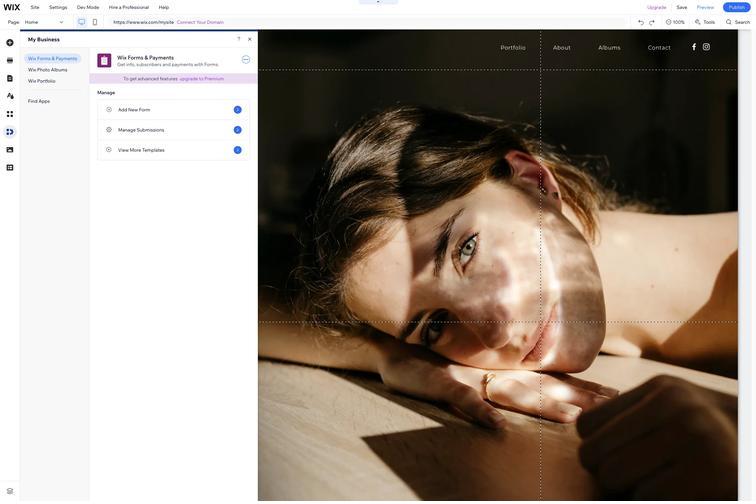 Task type: locate. For each thing, give the bounding box(es) containing it.
forms
[[128, 54, 144, 61], [37, 56, 51, 61]]

wix forms & payments
[[28, 56, 77, 61]]

0 horizontal spatial forms
[[37, 56, 51, 61]]

business
[[37, 36, 60, 43]]

templates
[[142, 147, 165, 153]]

mode
[[87, 4, 99, 10]]

photo
[[37, 67, 50, 73]]

premium
[[205, 76, 224, 82]]

manage for manage
[[97, 90, 115, 96]]

payments up and
[[149, 54, 174, 61]]

wix for wix forms & payments
[[28, 56, 36, 61]]

portfolio
[[37, 78, 55, 84]]

1 horizontal spatial forms
[[128, 54, 144, 61]]

1 horizontal spatial &
[[145, 54, 148, 61]]

add new form
[[118, 107, 150, 113]]

payments
[[149, 54, 174, 61], [56, 56, 77, 61]]

0 horizontal spatial payments
[[56, 56, 77, 61]]

preview button
[[693, 0, 720, 15]]

& for wix forms & payments
[[52, 56, 55, 61]]

search button
[[722, 15, 757, 29]]

your
[[196, 19, 206, 25]]

wix for wix forms & payments get info, subscribers and payments with forms.
[[117, 54, 127, 61]]

get
[[130, 76, 137, 82]]

wix up get
[[117, 54, 127, 61]]

payments up albums
[[56, 56, 77, 61]]

1 vertical spatial manage
[[118, 127, 136, 133]]

forms inside wix forms & payments get info, subscribers and payments with forms.
[[128, 54, 144, 61]]

add
[[118, 107, 127, 113]]

new
[[128, 107, 138, 113]]

& up the subscribers
[[145, 54, 148, 61]]

payments inside wix forms & payments get info, subscribers and payments with forms.
[[149, 54, 174, 61]]

preview
[[698, 4, 715, 10]]

& inside wix forms & payments get info, subscribers and payments with forms.
[[145, 54, 148, 61]]

payments for wix forms & payments
[[56, 56, 77, 61]]

tools button
[[690, 15, 722, 29]]

professional
[[123, 4, 149, 10]]

100%
[[674, 19, 685, 25]]

manage
[[97, 90, 115, 96], [118, 127, 136, 133]]

payments
[[172, 61, 193, 67]]

to
[[199, 76, 204, 82]]

https://www.wix.com/mysite
[[114, 19, 174, 25]]

upgrade
[[180, 76, 198, 82]]

1 horizontal spatial payments
[[149, 54, 174, 61]]

forms up info,
[[128, 54, 144, 61]]

0 horizontal spatial &
[[52, 56, 55, 61]]

to
[[123, 76, 129, 82]]

more
[[130, 147, 141, 153]]

0 horizontal spatial manage
[[97, 90, 115, 96]]

wix inside wix forms & payments get info, subscribers and payments with forms.
[[117, 54, 127, 61]]

1 horizontal spatial manage
[[118, 127, 136, 133]]

forms up photo
[[37, 56, 51, 61]]

home
[[25, 19, 38, 25]]

wix down my
[[28, 56, 36, 61]]

subscribers
[[136, 61, 162, 67]]

wix forms & payments image
[[97, 54, 111, 67]]

& up "wix photo albums"
[[52, 56, 55, 61]]

find
[[28, 98, 38, 104]]

0 vertical spatial manage
[[97, 90, 115, 96]]

&
[[145, 54, 148, 61], [52, 56, 55, 61]]

advanced
[[138, 76, 159, 82]]

find apps
[[28, 98, 50, 104]]

wix left photo
[[28, 67, 36, 73]]

publish
[[730, 4, 746, 10]]

with
[[194, 61, 203, 67]]

https://www.wix.com/mysite connect your domain
[[114, 19, 224, 25]]

wix
[[117, 54, 127, 61], [28, 56, 36, 61], [28, 67, 36, 73], [28, 78, 36, 84]]

hire
[[109, 4, 118, 10]]

to get advanced features upgrade to premium
[[123, 76, 224, 82]]

forms for wix forms & payments
[[37, 56, 51, 61]]

wix left portfolio
[[28, 78, 36, 84]]



Task type: vqa. For each thing, say whether or not it's contained in the screenshot.
1st I'm a paragraph. Click here to add your own text and edit me. It's easy. from the bottom of the page
no



Task type: describe. For each thing, give the bounding box(es) containing it.
hire a professional
[[109, 4, 149, 10]]

save
[[677, 4, 688, 10]]

manage for manage submissions
[[118, 127, 136, 133]]

apps
[[39, 98, 50, 104]]

settings
[[49, 4, 67, 10]]

100% button
[[663, 15, 690, 29]]

upgrade
[[648, 4, 667, 10]]

wix forms & payments get info, subscribers and payments with forms.
[[117, 54, 219, 67]]

& for wix forms & payments get info, subscribers and payments with forms.
[[145, 54, 148, 61]]

and
[[163, 61, 171, 67]]

payments for wix forms & payments get info, subscribers and payments with forms.
[[149, 54, 174, 61]]

info,
[[126, 61, 135, 67]]

save button
[[672, 0, 693, 15]]

albums
[[51, 67, 68, 73]]

upgrade to premium button
[[180, 76, 224, 82]]

get
[[117, 61, 125, 67]]

search
[[736, 19, 751, 25]]

help
[[159, 4, 169, 10]]

manage submissions
[[118, 127, 164, 133]]

my
[[28, 36, 36, 43]]

connect
[[177, 19, 195, 25]]

features
[[160, 76, 178, 82]]

my business
[[28, 36, 60, 43]]

site
[[31, 4, 39, 10]]

view
[[118, 147, 129, 153]]

tools
[[704, 19, 716, 25]]

dev
[[77, 4, 86, 10]]

form
[[139, 107, 150, 113]]

forms for wix forms & payments get info, subscribers and payments with forms.
[[128, 54, 144, 61]]

publish button
[[724, 2, 752, 12]]

wix photo albums
[[28, 67, 68, 73]]

domain
[[207, 19, 224, 25]]

submissions
[[137, 127, 164, 133]]

view more templates
[[118, 147, 165, 153]]

wix for wix portfolio
[[28, 78, 36, 84]]

forms.
[[205, 61, 219, 67]]

wix portfolio
[[28, 78, 55, 84]]

dev mode
[[77, 4, 99, 10]]

a
[[119, 4, 122, 10]]

wix for wix photo albums
[[28, 67, 36, 73]]



